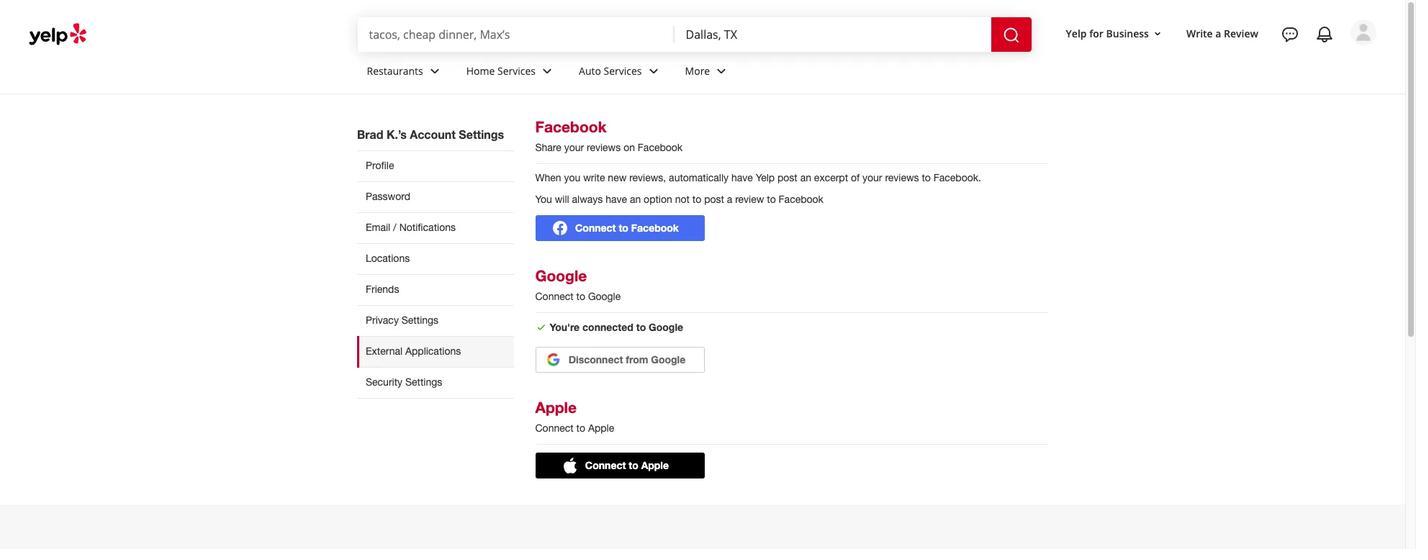 Task type: locate. For each thing, give the bounding box(es) containing it.
google
[[535, 267, 587, 285], [588, 291, 621, 302], [649, 321, 683, 333], [651, 353, 686, 366]]

post
[[778, 172, 798, 184], [704, 194, 724, 205]]

1 horizontal spatial none field
[[686, 27, 980, 42]]

brad k.'s account settings
[[357, 127, 504, 141]]

write
[[1186, 26, 1213, 40]]

review
[[735, 194, 764, 205]]

/
[[393, 222, 397, 233]]

24 chevron down v2 image
[[645, 62, 662, 80], [713, 62, 730, 80]]

an left option at the left
[[630, 194, 641, 205]]

a left the review
[[727, 194, 732, 205]]

0 vertical spatial your
[[564, 142, 584, 153]]

your
[[564, 142, 584, 153], [862, 172, 882, 184]]

none field up 'home services' link
[[369, 27, 663, 42]]

more link
[[674, 52, 742, 94]]

yelp left for
[[1066, 26, 1087, 40]]

services
[[497, 64, 536, 77], [604, 64, 642, 77]]

your right of
[[862, 172, 882, 184]]

24 chevron down v2 image right more
[[713, 62, 730, 80]]

settings right account
[[459, 127, 504, 141]]

1 horizontal spatial have
[[731, 172, 753, 184]]

password link
[[357, 181, 514, 212]]

a
[[1215, 26, 1221, 40], [727, 194, 732, 205]]

external applications link
[[357, 336, 514, 367]]

0 vertical spatial reviews
[[587, 142, 621, 153]]

services right auto
[[604, 64, 642, 77]]

24 chevron down v2 image inside more link
[[713, 62, 730, 80]]

None search field
[[357, 17, 1034, 52]]

google connect to google
[[535, 267, 621, 302]]

1 horizontal spatial yelp
[[1066, 26, 1087, 40]]

24 chevron down v2 image inside restaurants link
[[426, 62, 443, 80]]

apple
[[535, 399, 577, 417], [588, 423, 614, 434], [641, 459, 669, 471]]

user actions element
[[1054, 18, 1397, 107]]

have
[[731, 172, 753, 184], [606, 194, 627, 205]]

24 chevron down v2 image
[[426, 62, 443, 80], [539, 62, 556, 80]]

0 horizontal spatial 24 chevron down v2 image
[[426, 62, 443, 80]]

reviews
[[587, 142, 621, 153], [885, 172, 919, 184]]

1 vertical spatial apple
[[588, 423, 614, 434]]

yelp up the review
[[756, 172, 775, 184]]

password
[[366, 191, 410, 202]]

of
[[851, 172, 860, 184]]

24 chevron down v2 image right restaurants
[[426, 62, 443, 80]]

1 horizontal spatial a
[[1215, 26, 1221, 40]]

applications
[[405, 345, 461, 357]]

post for a
[[704, 194, 724, 205]]

Find text field
[[369, 27, 663, 42]]

1 services from the left
[[497, 64, 536, 77]]

a right write
[[1215, 26, 1221, 40]]

an
[[800, 172, 811, 184], [630, 194, 641, 205]]

post down automatically
[[704, 194, 724, 205]]

reviews,
[[629, 172, 666, 184]]

0 horizontal spatial reviews
[[587, 142, 621, 153]]

0 horizontal spatial yelp
[[756, 172, 775, 184]]

connect inside google connect to google
[[535, 291, 574, 302]]

yelp
[[1066, 26, 1087, 40], [756, 172, 775, 184]]

services right home at the left of page
[[497, 64, 536, 77]]

connect to apple link
[[535, 453, 704, 479]]

1 horizontal spatial services
[[604, 64, 642, 77]]

24 chevron down v2 image left auto
[[539, 62, 556, 80]]

0 horizontal spatial your
[[564, 142, 584, 153]]

2 none field from the left
[[686, 27, 980, 42]]

1 horizontal spatial apple
[[588, 423, 614, 434]]

none field find
[[369, 27, 663, 42]]

settings down the applications
[[405, 376, 442, 388]]

0 horizontal spatial apple
[[535, 399, 577, 417]]

0 horizontal spatial an
[[630, 194, 641, 205]]

will
[[555, 194, 569, 205]]

you're
[[550, 321, 580, 333]]

None field
[[369, 27, 663, 42], [686, 27, 980, 42]]

your right share
[[564, 142, 584, 153]]

an left excerpt
[[800, 172, 811, 184]]

1 vertical spatial have
[[606, 194, 627, 205]]

apple connect to apple
[[535, 399, 614, 434]]

brad
[[357, 127, 383, 141]]

have up the review
[[731, 172, 753, 184]]

0 vertical spatial yelp
[[1066, 26, 1087, 40]]

24 chevron down v2 image inside 'home services' link
[[539, 62, 556, 80]]

to inside "link"
[[629, 459, 638, 471]]

auto services
[[579, 64, 642, 77]]

more
[[685, 64, 710, 77]]

1 horizontal spatial your
[[862, 172, 882, 184]]

2 vertical spatial apple
[[641, 459, 669, 471]]

0 vertical spatial post
[[778, 172, 798, 184]]

settings up "external applications"
[[402, 315, 439, 326]]

email / notifications link
[[357, 212, 514, 243]]

1 horizontal spatial an
[[800, 172, 811, 184]]

2 vertical spatial settings
[[405, 376, 442, 388]]

brad k. image
[[1351, 19, 1376, 45]]

disconnect from google link
[[535, 347, 704, 373]]

friends
[[366, 284, 399, 295]]

1 horizontal spatial 24 chevron down v2 image
[[539, 62, 556, 80]]

1 vertical spatial post
[[704, 194, 724, 205]]

24 chevron down v2 image for more
[[713, 62, 730, 80]]

facebook right 'on'
[[638, 142, 683, 153]]

yelp for business button
[[1060, 21, 1169, 47]]

when you write new reviews, automatically have yelp post an excerpt of your reviews to facebook.
[[535, 172, 981, 184]]

to
[[922, 172, 931, 184], [692, 194, 701, 205], [767, 194, 776, 205], [619, 221, 628, 234], [576, 291, 585, 302], [636, 321, 646, 333], [576, 423, 585, 434], [629, 459, 638, 471]]

1 horizontal spatial 24 chevron down v2 image
[[713, 62, 730, 80]]

review
[[1224, 26, 1258, 40]]

home
[[466, 64, 495, 77]]

2 services from the left
[[604, 64, 642, 77]]

google up connected
[[588, 291, 621, 302]]

1 none field from the left
[[369, 27, 663, 42]]

restaurants link
[[355, 52, 455, 94]]

2 24 chevron down v2 image from the left
[[713, 62, 730, 80]]

2 24 chevron down v2 image from the left
[[539, 62, 556, 80]]

you
[[564, 172, 580, 184]]

external applications
[[366, 345, 461, 357]]

yelp inside yelp for business button
[[1066, 26, 1087, 40]]

google up 'disconnect from google'
[[649, 321, 683, 333]]

services for auto services
[[604, 64, 642, 77]]

connect
[[575, 221, 616, 234], [535, 291, 574, 302], [535, 423, 574, 434], [585, 459, 626, 471]]

reviews left 'on'
[[587, 142, 621, 153]]

post left excerpt
[[778, 172, 798, 184]]

1 vertical spatial a
[[727, 194, 732, 205]]

0 horizontal spatial services
[[497, 64, 536, 77]]

business
[[1106, 26, 1149, 40]]

1 vertical spatial settings
[[402, 315, 439, 326]]

connect to apple
[[582, 459, 669, 471]]

search image
[[1003, 26, 1020, 44]]

24 chevron down v2 image right auto services
[[645, 62, 662, 80]]

1 horizontal spatial post
[[778, 172, 798, 184]]

1 vertical spatial reviews
[[885, 172, 919, 184]]

privacy settings link
[[357, 305, 514, 336]]

google right "from"
[[651, 353, 686, 366]]

1 vertical spatial your
[[862, 172, 882, 184]]

1 24 chevron down v2 image from the left
[[426, 62, 443, 80]]

facebook down option at the left
[[631, 221, 679, 234]]

none field up 'business categories' element
[[686, 27, 980, 42]]

yelp for business
[[1066, 26, 1149, 40]]

always
[[572, 194, 603, 205]]

reviews right of
[[885, 172, 919, 184]]

have down new
[[606, 194, 627, 205]]

0 vertical spatial an
[[800, 172, 811, 184]]

notifications
[[399, 222, 456, 233]]

services for home services
[[497, 64, 536, 77]]

1 vertical spatial yelp
[[756, 172, 775, 184]]

0 horizontal spatial post
[[704, 194, 724, 205]]

option
[[644, 194, 672, 205]]

you will always have an option not to post a review to facebook
[[535, 194, 823, 205]]

settings
[[459, 127, 504, 141], [402, 315, 439, 326], [405, 376, 442, 388]]

2 horizontal spatial apple
[[641, 459, 669, 471]]

0 horizontal spatial 24 chevron down v2 image
[[645, 62, 662, 80]]

facebook
[[535, 118, 607, 136], [638, 142, 683, 153], [779, 194, 823, 205], [631, 221, 679, 234]]

24 chevron down v2 image inside auto services link
[[645, 62, 662, 80]]

1 vertical spatial an
[[630, 194, 641, 205]]

0 horizontal spatial none field
[[369, 27, 663, 42]]

external
[[366, 345, 402, 357]]

when
[[535, 172, 561, 184]]

email / notifications
[[366, 222, 456, 233]]

1 24 chevron down v2 image from the left
[[645, 62, 662, 80]]



Task type: describe. For each thing, give the bounding box(es) containing it.
0 vertical spatial a
[[1215, 26, 1221, 40]]

write a review
[[1186, 26, 1258, 40]]

connect to facebook
[[572, 221, 679, 234]]

write
[[583, 172, 605, 184]]

disconnect from google
[[566, 353, 686, 366]]

disconnect
[[569, 353, 623, 366]]

connect inside apple connect to apple
[[535, 423, 574, 434]]

0 vertical spatial apple
[[535, 399, 577, 417]]

share
[[535, 142, 561, 153]]

connected
[[582, 321, 633, 333]]

for
[[1089, 26, 1104, 40]]

settings for security settings
[[405, 376, 442, 388]]

connect inside "link"
[[585, 459, 626, 471]]

to inside apple connect to apple
[[576, 423, 585, 434]]

1 horizontal spatial reviews
[[885, 172, 919, 184]]

locations
[[366, 253, 410, 264]]

profile link
[[357, 150, 514, 181]]

your inside facebook share your reviews on facebook
[[564, 142, 584, 153]]

24 chevron down v2 image for auto services
[[645, 62, 662, 80]]

account
[[410, 127, 456, 141]]

home services
[[466, 64, 536, 77]]

connect to facebook link
[[535, 215, 704, 241]]

none field near
[[686, 27, 980, 42]]

0 horizontal spatial a
[[727, 194, 732, 205]]

facebook down excerpt
[[779, 194, 823, 205]]

facebook up share
[[535, 118, 607, 136]]

post for an
[[778, 172, 798, 184]]

to inside google connect to google
[[576, 291, 585, 302]]

new
[[608, 172, 627, 184]]

home services link
[[455, 52, 567, 94]]

0 horizontal spatial have
[[606, 194, 627, 205]]

security settings link
[[357, 367, 514, 399]]

auto services link
[[567, 52, 674, 94]]

from
[[626, 353, 648, 366]]

restaurants
[[367, 64, 423, 77]]

0 vertical spatial have
[[731, 172, 753, 184]]

google up you're
[[535, 267, 587, 285]]

automatically
[[669, 172, 729, 184]]

friends link
[[357, 274, 514, 305]]

Near text field
[[686, 27, 980, 42]]

write a review link
[[1181, 21, 1264, 47]]

email
[[366, 222, 390, 233]]

notifications image
[[1316, 26, 1333, 43]]

business categories element
[[355, 52, 1376, 94]]

24 chevron down v2 image for restaurants
[[426, 62, 443, 80]]

profile
[[366, 160, 394, 171]]

0 vertical spatial settings
[[459, 127, 504, 141]]

on
[[624, 142, 635, 153]]

k.'s
[[387, 127, 407, 141]]

settings for privacy settings
[[402, 315, 439, 326]]

privacy
[[366, 315, 399, 326]]

locations link
[[357, 243, 514, 274]]

messages image
[[1281, 26, 1299, 43]]

facebook share your reviews on facebook
[[535, 118, 683, 153]]

facebook.
[[934, 172, 981, 184]]

reviews inside facebook share your reviews on facebook
[[587, 142, 621, 153]]

security settings
[[366, 376, 442, 388]]

you
[[535, 194, 552, 205]]

excerpt
[[814, 172, 848, 184]]

not
[[675, 194, 690, 205]]

you're connected to google
[[547, 321, 683, 333]]

privacy settings
[[366, 315, 439, 326]]

apple inside connect to apple "link"
[[641, 459, 669, 471]]

security
[[366, 376, 402, 388]]

auto
[[579, 64, 601, 77]]

16 chevron down v2 image
[[1152, 28, 1163, 39]]

24 chevron down v2 image for home services
[[539, 62, 556, 80]]



Task type: vqa. For each thing, say whether or not it's contained in the screenshot.
And
no



